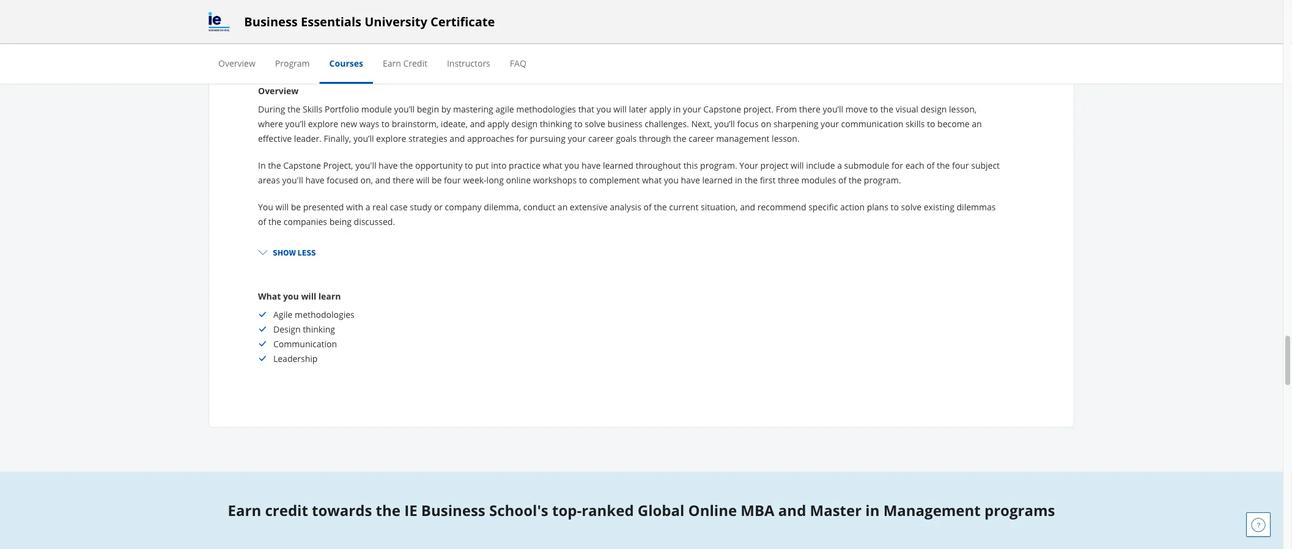Task type: vqa. For each thing, say whether or not it's contained in the screenshot.
the right thinking
yes



Task type: describe. For each thing, give the bounding box(es) containing it.
top-
[[552, 500, 582, 520]]

project
[[760, 160, 788, 171]]

earn credit
[[383, 57, 427, 69]]

the left visual
[[880, 103, 893, 115]]

show less
[[273, 247, 316, 258]]

leader.
[[294, 133, 322, 144]]

0 horizontal spatial business
[[244, 13, 298, 30]]

global
[[638, 500, 684, 520]]

0 vertical spatial apply
[[649, 103, 671, 115]]

1 vertical spatial your
[[821, 118, 839, 130]]

throughout
[[636, 160, 681, 171]]

module
[[361, 103, 392, 115]]

this
[[683, 160, 698, 171]]

approaches
[[467, 133, 514, 144]]

0 vertical spatial design
[[921, 103, 947, 115]]

have down project,
[[305, 174, 324, 186]]

effective
[[258, 133, 292, 144]]

management
[[883, 500, 981, 520]]

you'll down "ways"
[[353, 133, 374, 144]]

master
[[810, 500, 862, 520]]

during
[[258, 103, 285, 115]]

leadership
[[273, 353, 318, 365]]

0 horizontal spatial you'll
[[282, 174, 303, 186]]

0 vertical spatial program.
[[700, 160, 737, 171]]

to up communication
[[870, 103, 878, 115]]

certificate
[[431, 13, 495, 30]]

what
[[258, 291, 281, 302]]

credit
[[403, 57, 427, 69]]

course 4 of 4
[[258, 25, 333, 42]]

communication
[[841, 118, 903, 130]]

goals
[[616, 133, 637, 144]]

specific
[[808, 201, 838, 213]]

you up agile
[[283, 291, 299, 302]]

instructors
[[447, 57, 490, 69]]

be inside you will be presented with a real case study or company dilemma, conduct an extensive analysis of the current situation, and recommend specific action plans to solve existing dilemmas of the companies being discussed.
[[291, 201, 301, 213]]

business essentials university certificate
[[244, 13, 495, 30]]

the right each
[[937, 160, 950, 171]]

1 horizontal spatial capstone
[[352, 58, 398, 71]]

next,
[[691, 118, 712, 130]]

lesson,
[[949, 103, 977, 115]]

project
[[401, 58, 435, 71]]

program
[[275, 57, 310, 69]]

will inside "during the skills portfolio module you'll begin by mastering agile methodologies that you will later apply in your capstone project. from there you'll move to the visual design lesson, where you'll explore new ways to brainstorm, ideate, and apply design thinking to solve business challenges. next, you'll focus on sharpening your communication skills to become an effective leader. finally, you'll explore strategies and approaches for pursuing your career goals through the career management lesson."
[[613, 103, 627, 115]]

earn credit towards the ie business school's top-ranked global online mba and master in management programs
[[228, 500, 1055, 520]]

essentials
[[301, 13, 361, 30]]

dilemma,
[[484, 201, 521, 213]]

discussed.
[[354, 216, 395, 228]]

help center image
[[1251, 517, 1266, 532]]

case
[[390, 201, 408, 213]]

focus
[[737, 118, 759, 130]]

0 horizontal spatial explore
[[308, 118, 338, 130]]

skills portfolio and capstone project
[[258, 58, 435, 71]]

the left opportunity at the left of the page
[[400, 160, 413, 171]]

to left put
[[465, 160, 473, 171]]

certificate menu element
[[209, 44, 1074, 84]]

put
[[475, 160, 489, 171]]

you inside "during the skills portfolio module you'll begin by mastering agile methodologies that you will later apply in your capstone project. from there you'll move to the visual design lesson, where you'll explore new ways to brainstorm, ideate, and apply design thinking to solve business challenges. next, you'll focus on sharpening your communication skills to become an effective leader. finally, you'll explore strategies and approaches for pursuing your career goals through the career management lesson."
[[597, 103, 611, 115]]

that
[[578, 103, 594, 115]]

capstone inside in the capstone project, you'll have the opportunity to put into practice what you have learned throughout this program. your project will include a submodule for each of the four subject areas you'll have focused on, and there will be four week-long online workshops to complement what you have learned in the first three modules of the program.
[[283, 160, 321, 171]]

program link
[[275, 57, 310, 69]]

0 horizontal spatial apply
[[487, 118, 509, 130]]

or
[[434, 201, 443, 213]]

week-
[[463, 174, 486, 186]]

mba
[[741, 500, 775, 520]]

earn for earn credit
[[383, 57, 401, 69]]

courses link
[[329, 57, 363, 69]]

include
[[806, 160, 835, 171]]

from
[[776, 103, 797, 115]]

recommend
[[757, 201, 806, 213]]

plans
[[867, 201, 888, 213]]

portfolio inside "during the skills portfolio module you'll begin by mastering agile methodologies that you will later apply in your capstone project. from there you'll move to the visual design lesson, where you'll explore new ways to brainstorm, ideate, and apply design thinking to solve business challenges. next, you'll focus on sharpening your communication skills to become an effective leader. finally, you'll explore strategies and approaches for pursuing your career goals through the career management lesson."
[[325, 103, 359, 115]]

begin
[[417, 103, 439, 115]]

communication
[[273, 338, 337, 350]]

2 vertical spatial in
[[865, 500, 880, 520]]

2 4 from the left
[[326, 25, 333, 42]]

dilemmas
[[957, 201, 996, 213]]

you'll up leader.
[[285, 118, 306, 130]]

you'll up 'brainstorm,'
[[394, 103, 415, 115]]

2 vertical spatial your
[[568, 133, 586, 144]]

real
[[372, 201, 388, 213]]

0 horizontal spatial thinking
[[303, 324, 335, 335]]

extensive
[[570, 201, 608, 213]]

1 4 from the left
[[302, 25, 309, 42]]

in the capstone project, you'll have the opportunity to put into practice what you have learned throughout this program. your project will include a submodule for each of the four subject areas you'll have focused on, and there will be four week-long online workshops to complement what you have learned in the first three modules of the program.
[[258, 160, 1000, 186]]

action
[[840, 201, 865, 213]]

0 vertical spatial skills
[[258, 58, 283, 71]]

to right "ways"
[[381, 118, 390, 130]]

areas
[[258, 174, 280, 186]]

into
[[491, 160, 507, 171]]

0 horizontal spatial design
[[511, 118, 538, 130]]

of right modules
[[838, 174, 846, 186]]

an inside "during the skills portfolio module you'll begin by mastering agile methodologies that you will later apply in your capstone project. from there you'll move to the visual design lesson, where you'll explore new ways to brainstorm, ideate, and apply design thinking to solve business challenges. next, you'll focus on sharpening your communication skills to become an effective leader. finally, you'll explore strategies and approaches for pursuing your career goals through the career management lesson."
[[972, 118, 982, 130]]

lesson.
[[772, 133, 800, 144]]

being
[[329, 216, 352, 228]]

skills
[[906, 118, 925, 130]]

will up agile methodologies
[[301, 291, 316, 302]]

faq link
[[510, 57, 526, 69]]

brainstorm,
[[392, 118, 439, 130]]

of right "analysis"
[[644, 201, 652, 213]]

school's
[[489, 500, 548, 520]]

you will be presented with a real case study or company dilemma, conduct an extensive analysis of the current situation, and recommend specific action plans to solve existing dilemmas of the companies being discussed.
[[258, 201, 996, 228]]

on,
[[360, 174, 373, 186]]

of down you
[[258, 216, 266, 228]]

0 vertical spatial you'll
[[355, 160, 376, 171]]

to inside you will be presented with a real case study or company dilemma, conduct an extensive analysis of the current situation, and recommend specific action plans to solve existing dilemmas of the companies being discussed.
[[891, 201, 899, 213]]

have up real
[[379, 160, 398, 171]]

capstone inside "during the skills portfolio module you'll begin by mastering agile methodologies that you will later apply in your capstone project. from there you'll move to the visual design lesson, where you'll explore new ways to brainstorm, ideate, and apply design thinking to solve business challenges. next, you'll focus on sharpening your communication skills to become an effective leader. finally, you'll explore strategies and approaches for pursuing your career goals through the career management lesson."
[[703, 103, 741, 115]]

solve inside "during the skills portfolio module you'll begin by mastering agile methodologies that you will later apply in your capstone project. from there you'll move to the visual design lesson, where you'll explore new ways to brainstorm, ideate, and apply design thinking to solve business challenges. next, you'll focus on sharpening your communication skills to become an effective leader. finally, you'll explore strategies and approaches for pursuing your career goals through the career management lesson."
[[585, 118, 605, 130]]

the down your
[[745, 174, 758, 186]]

sharpening
[[773, 118, 818, 130]]



Task type: locate. For each thing, give the bounding box(es) containing it.
four left subject
[[952, 160, 969, 171]]

long
[[486, 174, 504, 186]]

the down challenges.
[[673, 133, 686, 144]]

there up sharpening on the top of the page
[[799, 103, 821, 115]]

explore up finally,
[[308, 118, 338, 130]]

0 horizontal spatial learned
[[603, 160, 633, 171]]

skills down the course at the left top
[[258, 58, 283, 71]]

online
[[688, 500, 737, 520]]

will
[[613, 103, 627, 115], [791, 160, 804, 171], [416, 174, 429, 186], [275, 201, 289, 213], [301, 291, 316, 302]]

overview up during
[[258, 85, 299, 97]]

portfolio
[[286, 58, 329, 71], [325, 103, 359, 115]]

career
[[588, 133, 614, 144], [689, 133, 714, 144]]

by
[[441, 103, 451, 115]]

2 horizontal spatial capstone
[[703, 103, 741, 115]]

overview down ie business school image
[[218, 57, 255, 69]]

be down opportunity at the left of the page
[[432, 174, 442, 186]]

for left each
[[892, 160, 903, 171]]

apply down agile
[[487, 118, 509, 130]]

explore
[[308, 118, 338, 130], [376, 133, 406, 144]]

in inside in the capstone project, you'll have the opportunity to put into practice what you have learned throughout this program. your project will include a submodule for each of the four subject areas you'll have focused on, and there will be four week-long online workshops to complement what you have learned in the first three modules of the program.
[[735, 174, 742, 186]]

opportunity
[[415, 160, 463, 171]]

earn left credit
[[383, 57, 401, 69]]

methodologies up the pursuing on the top of page
[[516, 103, 576, 115]]

methodologies
[[516, 103, 576, 115], [295, 309, 355, 321]]

four
[[952, 160, 969, 171], [444, 174, 461, 186]]

0 vertical spatial what
[[543, 160, 562, 171]]

an right conduct
[[558, 201, 568, 213]]

0 horizontal spatial solve
[[585, 118, 605, 130]]

to down that
[[574, 118, 583, 130]]

design thinking
[[273, 324, 335, 335]]

later
[[629, 103, 647, 115]]

solve inside you will be presented with a real case study or company dilemma, conduct an extensive analysis of the current situation, and recommend specific action plans to solve existing dilemmas of the companies being discussed.
[[901, 201, 922, 213]]

for inside "during the skills portfolio module you'll begin by mastering agile methodologies that you will later apply in your capstone project. from there you'll move to the visual design lesson, where you'll explore new ways to brainstorm, ideate, and apply design thinking to solve business challenges. next, you'll focus on sharpening your communication skills to become an effective leader. finally, you'll explore strategies and approaches for pursuing your career goals through the career management lesson."
[[516, 133, 528, 144]]

learned up complement
[[603, 160, 633, 171]]

overview link
[[218, 57, 255, 69]]

what you will learn
[[258, 291, 341, 302]]

ie business school image
[[209, 12, 230, 31]]

situation,
[[701, 201, 738, 213]]

programs
[[984, 500, 1055, 520]]

in
[[258, 160, 266, 171]]

1 horizontal spatial business
[[421, 500, 485, 520]]

business
[[608, 118, 642, 130]]

and right situation,
[[740, 201, 755, 213]]

subject
[[971, 160, 1000, 171]]

1 horizontal spatial for
[[892, 160, 903, 171]]

there inside in the capstone project, you'll have the opportunity to put into practice what you have learned throughout this program. your project will include a submodule for each of the four subject areas you'll have focused on, and there will be four week-long online workshops to complement what you have learned in the first three modules of the program.
[[393, 174, 414, 186]]

1 horizontal spatial in
[[735, 174, 742, 186]]

1 horizontal spatial a
[[837, 160, 842, 171]]

and right mba
[[778, 500, 806, 520]]

1 horizontal spatial you'll
[[355, 160, 376, 171]]

you'll left move
[[823, 103, 843, 115]]

1 vertical spatial four
[[444, 174, 461, 186]]

the left current on the top right of page
[[654, 201, 667, 213]]

your right sharpening on the top of the page
[[821, 118, 839, 130]]

0 vertical spatial for
[[516, 133, 528, 144]]

1 horizontal spatial there
[[799, 103, 821, 115]]

portfolio up "new"
[[325, 103, 359, 115]]

1 vertical spatial methodologies
[[295, 309, 355, 321]]

apply up challenges.
[[649, 103, 671, 115]]

your up next,
[[683, 103, 701, 115]]

the down you
[[268, 216, 281, 228]]

0 horizontal spatial four
[[444, 174, 461, 186]]

1 vertical spatial an
[[558, 201, 568, 213]]

an inside you will be presented with a real case study or company dilemma, conduct an extensive analysis of the current situation, and recommend specific action plans to solve existing dilemmas of the companies being discussed.
[[558, 201, 568, 213]]

of right each
[[927, 160, 935, 171]]

ways
[[359, 118, 379, 130]]

0 horizontal spatial capstone
[[283, 160, 321, 171]]

methodologies down learn
[[295, 309, 355, 321]]

be up the companies
[[291, 201, 301, 213]]

new
[[340, 118, 357, 130]]

1 vertical spatial for
[[892, 160, 903, 171]]

will right you
[[275, 201, 289, 213]]

1 vertical spatial business
[[421, 500, 485, 520]]

the down submodule
[[849, 174, 862, 186]]

move
[[845, 103, 868, 115]]

in up challenges.
[[673, 103, 681, 115]]

in
[[673, 103, 681, 115], [735, 174, 742, 186], [865, 500, 880, 520]]

skills
[[258, 58, 283, 71], [303, 103, 322, 115]]

1 vertical spatial overview
[[258, 85, 299, 97]]

1 horizontal spatial program.
[[864, 174, 901, 186]]

and down mastering
[[470, 118, 485, 130]]

pursuing
[[530, 133, 566, 144]]

1 vertical spatial explore
[[376, 133, 406, 144]]

agile
[[496, 103, 514, 115]]

will inside you will be presented with a real case study or company dilemma, conduct an extensive analysis of the current situation, and recommend specific action plans to solve existing dilemmas of the companies being discussed.
[[275, 201, 289, 213]]

1 horizontal spatial what
[[642, 174, 662, 186]]

there inside "during the skills portfolio module you'll begin by mastering agile methodologies that you will later apply in your capstone project. from there you'll move to the visual design lesson, where you'll explore new ways to brainstorm, ideate, and apply design thinking to solve business challenges. next, you'll focus on sharpening your communication skills to become an effective leader. finally, you'll explore strategies and approaches for pursuing your career goals through the career management lesson."
[[799, 103, 821, 115]]

1 horizontal spatial explore
[[376, 133, 406, 144]]

0 horizontal spatial career
[[588, 133, 614, 144]]

thinking down agile methodologies
[[303, 324, 335, 335]]

what up the 'workshops'
[[543, 160, 562, 171]]

0 horizontal spatial there
[[393, 174, 414, 186]]

career left goals
[[588, 133, 614, 144]]

the right in
[[268, 160, 281, 171]]

1 horizontal spatial skills
[[303, 103, 322, 115]]

1 vertical spatial learned
[[702, 174, 733, 186]]

0 vertical spatial your
[[683, 103, 701, 115]]

the left the 'ie' on the bottom left
[[376, 500, 401, 520]]

a inside you will be presented with a real case study or company dilemma, conduct an extensive analysis of the current situation, and recommend specific action plans to solve existing dilemmas of the companies being discussed.
[[365, 201, 370, 213]]

and inside you will be presented with a real case study or company dilemma, conduct an extensive analysis of the current situation, and recommend specific action plans to solve existing dilemmas of the companies being discussed.
[[740, 201, 755, 213]]

you down throughout
[[664, 174, 679, 186]]

0 vertical spatial overview
[[218, 57, 255, 69]]

1 vertical spatial solve
[[901, 201, 922, 213]]

of
[[312, 25, 323, 42], [927, 160, 935, 171], [838, 174, 846, 186], [644, 201, 652, 213], [258, 216, 266, 228]]

thinking inside "during the skills portfolio module you'll begin by mastering agile methodologies that you will later apply in your capstone project. from there you'll move to the visual design lesson, where you'll explore new ways to brainstorm, ideate, and apply design thinking to solve business challenges. next, you'll focus on sharpening your communication skills to become an effective leader. finally, you'll explore strategies and approaches for pursuing your career goals through the career management lesson."
[[540, 118, 572, 130]]

the
[[287, 103, 300, 115], [880, 103, 893, 115], [673, 133, 686, 144], [268, 160, 281, 171], [400, 160, 413, 171], [937, 160, 950, 171], [745, 174, 758, 186], [849, 174, 862, 186], [654, 201, 667, 213], [268, 216, 281, 228], [376, 500, 401, 520]]

you right that
[[597, 103, 611, 115]]

towards
[[312, 500, 372, 520]]

earn left "credit"
[[228, 500, 261, 520]]

1 vertical spatial portfolio
[[325, 103, 359, 115]]

for inside in the capstone project, you'll have the opportunity to put into practice what you have learned throughout this program. your project will include a submodule for each of the four subject areas you'll have focused on, and there will be four week-long online workshops to complement what you have learned in the first three modules of the program.
[[892, 160, 903, 171]]

a inside in the capstone project, you'll have the opportunity to put into practice what you have learned throughout this program. your project will include a submodule for each of the four subject areas you'll have focused on, and there will be four week-long online workshops to complement what you have learned in the first three modules of the program.
[[837, 160, 842, 171]]

4 up courses
[[326, 25, 333, 42]]

0 horizontal spatial overview
[[218, 57, 255, 69]]

there
[[799, 103, 821, 115], [393, 174, 414, 186]]

instructors link
[[447, 57, 490, 69]]

0 horizontal spatial earn
[[228, 500, 261, 520]]

1 horizontal spatial your
[[683, 103, 701, 115]]

1 vertical spatial apply
[[487, 118, 509, 130]]

0 vertical spatial be
[[432, 174, 442, 186]]

0 vertical spatial methodologies
[[516, 103, 576, 115]]

methodologies inside "during the skills portfolio module you'll begin by mastering agile methodologies that you will later apply in your capstone project. from there you'll move to the visual design lesson, where you'll explore new ways to brainstorm, ideate, and apply design thinking to solve business challenges. next, you'll focus on sharpening your communication skills to become an effective leader. finally, you'll explore strategies and approaches for pursuing your career goals through the career management lesson."
[[516, 103, 576, 115]]

2 horizontal spatial in
[[865, 500, 880, 520]]

2 career from the left
[[689, 133, 714, 144]]

companies
[[284, 216, 327, 228]]

0 horizontal spatial program.
[[700, 160, 737, 171]]

learn
[[318, 291, 341, 302]]

faq
[[510, 57, 526, 69]]

you
[[597, 103, 611, 115], [565, 160, 579, 171], [664, 174, 679, 186], [283, 291, 299, 302]]

be
[[432, 174, 442, 186], [291, 201, 301, 213]]

1 horizontal spatial thinking
[[540, 118, 572, 130]]

1 horizontal spatial be
[[432, 174, 442, 186]]

what
[[543, 160, 562, 171], [642, 174, 662, 186]]

of right the course at the left top
[[312, 25, 323, 42]]

have
[[379, 160, 398, 171], [582, 160, 601, 171], [305, 174, 324, 186], [681, 174, 700, 186]]

workshops
[[533, 174, 577, 186]]

0 horizontal spatial a
[[365, 201, 370, 213]]

4 right the course at the left top
[[302, 25, 309, 42]]

first
[[760, 174, 776, 186]]

1 horizontal spatial apply
[[649, 103, 671, 115]]

study
[[410, 201, 432, 213]]

and
[[331, 58, 350, 71], [470, 118, 485, 130], [450, 133, 465, 144], [375, 174, 390, 186], [740, 201, 755, 213], [778, 500, 806, 520]]

course
[[258, 25, 298, 42]]

your right the pursuing on the top of page
[[568, 133, 586, 144]]

university
[[365, 13, 427, 30]]

program.
[[700, 160, 737, 171], [864, 174, 901, 186]]

portfolio down the course 4 of 4
[[286, 58, 329, 71]]

show
[[273, 247, 296, 258]]

you'll
[[394, 103, 415, 115], [823, 103, 843, 115], [285, 118, 306, 130], [714, 118, 735, 130], [353, 133, 374, 144]]

in inside "during the skills portfolio module you'll begin by mastering agile methodologies that you will later apply in your capstone project. from there you'll move to the visual design lesson, where you'll explore new ways to brainstorm, ideate, and apply design thinking to solve business challenges. next, you'll focus on sharpening your communication skills to become an effective leader. finally, you'll explore strategies and approaches for pursuing your career goals through the career management lesson."
[[673, 103, 681, 115]]

business right the 'ie' on the bottom left
[[421, 500, 485, 520]]

business
[[244, 13, 298, 30], [421, 500, 485, 520]]

thinking up the pursuing on the top of page
[[540, 118, 572, 130]]

1 horizontal spatial learned
[[702, 174, 733, 186]]

company
[[445, 201, 482, 213]]

credit
[[265, 500, 308, 520]]

career down next,
[[689, 133, 714, 144]]

through
[[639, 133, 671, 144]]

0 vertical spatial business
[[244, 13, 298, 30]]

an down lesson,
[[972, 118, 982, 130]]

0 horizontal spatial 4
[[302, 25, 309, 42]]

0 horizontal spatial an
[[558, 201, 568, 213]]

program. down submodule
[[864, 174, 901, 186]]

to up the extensive
[[579, 174, 587, 186]]

0 vertical spatial explore
[[308, 118, 338, 130]]

what down throughout
[[642, 174, 662, 186]]

1 career from the left
[[588, 133, 614, 144]]

overview inside certificate menu 'element'
[[218, 57, 255, 69]]

earn for earn credit towards the ie business school's top-ranked global online mba and master in management programs
[[228, 500, 261, 520]]

1 horizontal spatial 4
[[326, 25, 333, 42]]

less
[[297, 247, 316, 258]]

ranked
[[582, 500, 634, 520]]

management
[[716, 133, 770, 144]]

earn
[[383, 57, 401, 69], [228, 500, 261, 520]]

1 horizontal spatial an
[[972, 118, 982, 130]]

business up program link on the top left of the page
[[244, 13, 298, 30]]

1 horizontal spatial career
[[689, 133, 714, 144]]

1 horizontal spatial earn
[[383, 57, 401, 69]]

current
[[669, 201, 699, 213]]

have up complement
[[582, 160, 601, 171]]

1 vertical spatial thinking
[[303, 324, 335, 335]]

during the skills portfolio module you'll begin by mastering agile methodologies that you will later apply in your capstone project. from there you'll move to the visual design lesson, where you'll explore new ways to brainstorm, ideate, and apply design thinking to solve business challenges. next, you'll focus on sharpening your communication skills to become an effective leader. finally, you'll explore strategies and approaches for pursuing your career goals through the career management lesson.
[[258, 103, 982, 144]]

explore down "ways"
[[376, 133, 406, 144]]

you'll right the 'areas'
[[282, 174, 303, 186]]

and right the on,
[[375, 174, 390, 186]]

1 horizontal spatial design
[[921, 103, 947, 115]]

0 vertical spatial in
[[673, 103, 681, 115]]

four down opportunity at the left of the page
[[444, 174, 461, 186]]

there up case
[[393, 174, 414, 186]]

the right during
[[287, 103, 300, 115]]

1 vertical spatial what
[[642, 174, 662, 186]]

practice
[[509, 160, 540, 171]]

ideate,
[[441, 118, 468, 130]]

0 vertical spatial a
[[837, 160, 842, 171]]

1 vertical spatial in
[[735, 174, 742, 186]]

0 vertical spatial earn
[[383, 57, 401, 69]]

0 horizontal spatial in
[[673, 103, 681, 115]]

you'll right next,
[[714, 118, 735, 130]]

design down agile
[[511, 118, 538, 130]]

in down your
[[735, 174, 742, 186]]

0 vertical spatial an
[[972, 118, 982, 130]]

1 horizontal spatial overview
[[258, 85, 299, 97]]

for left the pursuing on the top of page
[[516, 133, 528, 144]]

0 horizontal spatial for
[[516, 133, 528, 144]]

learned up situation,
[[702, 174, 733, 186]]

each
[[905, 160, 924, 171]]

solve left the existing
[[901, 201, 922, 213]]

1 vertical spatial skills
[[303, 103, 322, 115]]

1 vertical spatial program.
[[864, 174, 901, 186]]

design
[[273, 324, 301, 335]]

and down ideate,
[[450, 133, 465, 144]]

you'll up the on,
[[355, 160, 376, 171]]

0 horizontal spatial what
[[543, 160, 562, 171]]

1 horizontal spatial four
[[952, 160, 969, 171]]

and inside in the capstone project, you'll have the opportunity to put into practice what you have learned throughout this program. your project will include a submodule for each of the four subject areas you'll have focused on, and there will be four week-long online workshops to complement what you have learned in the first three modules of the program.
[[375, 174, 390, 186]]

existing
[[924, 201, 954, 213]]

agile
[[273, 309, 293, 321]]

project.
[[743, 103, 774, 115]]

1 vertical spatial there
[[393, 174, 414, 186]]

will down opportunity at the left of the page
[[416, 174, 429, 186]]

be inside in the capstone project, you'll have the opportunity to put into practice what you have learned throughout this program. your project will include a submodule for each of the four subject areas you'll have focused on, and there will be four week-long online workshops to complement what you have learned in the first three modules of the program.
[[432, 174, 442, 186]]

finally,
[[324, 133, 351, 144]]

2 horizontal spatial your
[[821, 118, 839, 130]]

you up the 'workshops'
[[565, 160, 579, 171]]

and down essentials
[[331, 58, 350, 71]]

solve down that
[[585, 118, 605, 130]]

0 horizontal spatial be
[[291, 201, 301, 213]]

2 vertical spatial capstone
[[283, 160, 321, 171]]

0 horizontal spatial skills
[[258, 58, 283, 71]]

0 vertical spatial solve
[[585, 118, 605, 130]]

1 vertical spatial capstone
[[703, 103, 741, 115]]

0 vertical spatial capstone
[[352, 58, 398, 71]]

your
[[740, 160, 758, 171]]

skills up leader.
[[303, 103, 322, 115]]

courses
[[329, 57, 363, 69]]

0 vertical spatial there
[[799, 103, 821, 115]]

ie
[[404, 500, 417, 520]]

1 vertical spatial a
[[365, 201, 370, 213]]

1 horizontal spatial solve
[[901, 201, 922, 213]]

show less button
[[253, 241, 321, 263]]

in right master
[[865, 500, 880, 520]]

0 vertical spatial four
[[952, 160, 969, 171]]

1 horizontal spatial methodologies
[[516, 103, 576, 115]]

a right "include"
[[837, 160, 842, 171]]

1 vertical spatial be
[[291, 201, 301, 213]]

on
[[761, 118, 771, 130]]

complement
[[589, 174, 640, 186]]

skills inside "during the skills portfolio module you'll begin by mastering agile methodologies that you will later apply in your capstone project. from there you'll move to the visual design lesson, where you'll explore new ways to brainstorm, ideate, and apply design thinking to solve business challenges. next, you'll focus on sharpening your communication skills to become an effective leader. finally, you'll explore strategies and approaches for pursuing your career goals through the career management lesson."
[[303, 103, 322, 115]]

presented
[[303, 201, 344, 213]]

design up the skills
[[921, 103, 947, 115]]

program. right this at top right
[[700, 160, 737, 171]]

thinking
[[540, 118, 572, 130], [303, 324, 335, 335]]

1 vertical spatial earn
[[228, 500, 261, 520]]

a left real
[[365, 201, 370, 213]]

earn inside certificate menu 'element'
[[383, 57, 401, 69]]

will up business
[[613, 103, 627, 115]]

will up three
[[791, 160, 804, 171]]

have down this at top right
[[681, 174, 700, 186]]

0 vertical spatial portfolio
[[286, 58, 329, 71]]

overview
[[218, 57, 255, 69], [258, 85, 299, 97]]

1 vertical spatial design
[[511, 118, 538, 130]]

0 vertical spatial learned
[[603, 160, 633, 171]]

you
[[258, 201, 273, 213]]

to right the skills
[[927, 118, 935, 130]]

to right plans
[[891, 201, 899, 213]]



